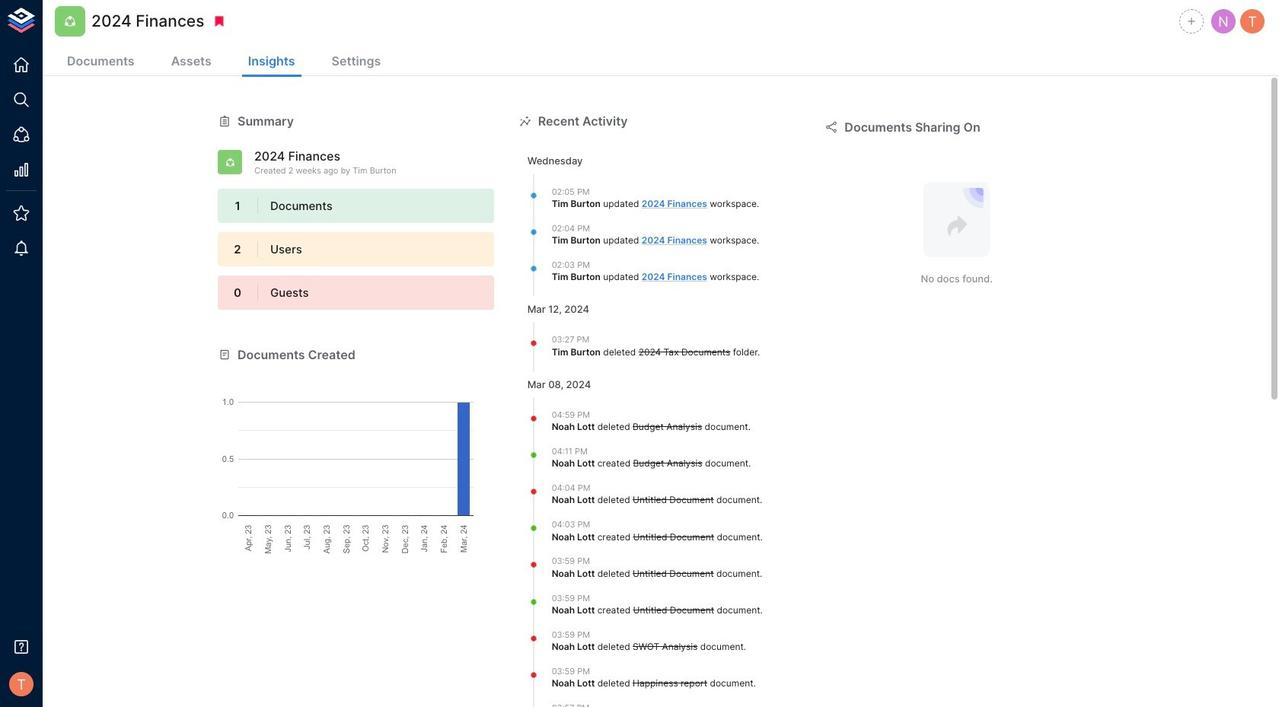 Task type: describe. For each thing, give the bounding box(es) containing it.
a chart. image
[[218, 364, 494, 554]]



Task type: vqa. For each thing, say whether or not it's contained in the screenshot.
A chart. 'IMAGE'
yes



Task type: locate. For each thing, give the bounding box(es) containing it.
remove bookmark image
[[213, 14, 227, 28]]

a chart. element
[[218, 364, 494, 554]]



